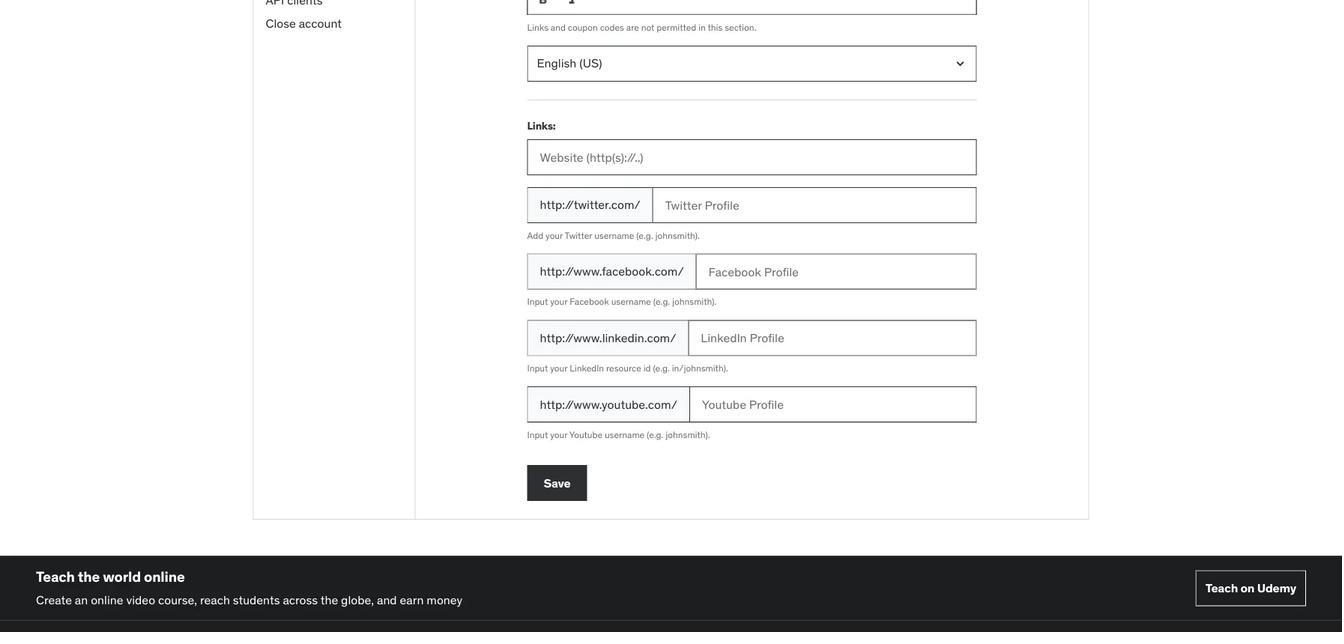 Task type: locate. For each thing, give the bounding box(es) containing it.
(e.g. down http://www.facebook.com/
[[653, 296, 670, 308]]

teach left on
[[1206, 581, 1238, 596]]

None text field
[[527, 0, 977, 15]]

(e.g. up http://www.facebook.com/
[[637, 230, 653, 241]]

2 vertical spatial input
[[527, 429, 548, 441]]

teach up create
[[36, 568, 75, 586]]

0 vertical spatial input
[[527, 296, 548, 308]]

resource
[[606, 363, 641, 374]]

johnsmith). down in/johnsmith).
[[666, 429, 710, 441]]

online up "course,"
[[144, 568, 185, 586]]

0 horizontal spatial and
[[377, 592, 397, 608]]

online right an
[[91, 592, 123, 608]]

teach on udemy link
[[1196, 571, 1306, 607]]

johnsmith). up http://www.facebook.com/
[[656, 230, 700, 241]]

1 input from the top
[[527, 296, 548, 308]]

http://twitter.com/
[[540, 197, 641, 213]]

section.
[[725, 21, 757, 33]]

1 vertical spatial input
[[527, 363, 548, 374]]

codes
[[600, 21, 624, 33]]

students
[[233, 592, 280, 608]]

0 horizontal spatial the
[[78, 568, 100, 586]]

links
[[527, 21, 549, 33]]

your left the facebook
[[550, 296, 568, 308]]

1 vertical spatial username
[[611, 296, 651, 308]]

(e.g.
[[637, 230, 653, 241], [653, 296, 670, 308], [653, 363, 670, 374], [647, 429, 664, 441]]

teach the world online create an online video course, reach students across the globe, and earn money
[[36, 568, 463, 608]]

earn
[[400, 592, 424, 608]]

teach on udemy
[[1206, 581, 1297, 596]]

youtube
[[569, 429, 603, 441]]

teach
[[36, 568, 75, 586], [1206, 581, 1238, 596]]

1 horizontal spatial and
[[551, 21, 566, 33]]

(e.g. for http://twitter.com/
[[637, 230, 653, 241]]

save
[[544, 475, 571, 491]]

Youtube Profile text field
[[689, 387, 977, 423]]

close
[[266, 15, 296, 31]]

1 horizontal spatial teach
[[1206, 581, 1238, 596]]

in/johnsmith).
[[672, 363, 728, 374]]

your
[[546, 230, 563, 241], [550, 296, 568, 308], [550, 363, 568, 374], [550, 429, 568, 441]]

3 input from the top
[[527, 429, 548, 441]]

(e.g. right id
[[653, 363, 670, 374]]

input left youtube
[[527, 429, 548, 441]]

and left earn
[[377, 592, 397, 608]]

course,
[[158, 592, 197, 608]]

username down http://www.youtube.com/
[[605, 429, 645, 441]]

0 horizontal spatial teach
[[36, 568, 75, 586]]

2 input from the top
[[527, 363, 548, 374]]

twitter
[[565, 230, 592, 241]]

and right 'links'
[[551, 21, 566, 33]]

and inside teach the world online create an online video course, reach students across the globe, and earn money
[[377, 592, 397, 608]]

input your linkedin resource id (e.g. in/johnsmith).
[[527, 363, 728, 374]]

world
[[103, 568, 141, 586]]

johnsmith). for http://www.youtube.com/
[[666, 429, 710, 441]]

the
[[78, 568, 100, 586], [321, 592, 338, 608]]

facebook
[[570, 296, 609, 308]]

input left the facebook
[[527, 296, 548, 308]]

1 vertical spatial and
[[377, 592, 397, 608]]

your right add
[[546, 230, 563, 241]]

username
[[594, 230, 634, 241], [611, 296, 651, 308], [605, 429, 645, 441]]

teach inside teach the world online create an online video course, reach students across the globe, and earn money
[[36, 568, 75, 586]]

2 vertical spatial username
[[605, 429, 645, 441]]

save button
[[527, 465, 587, 501]]

input left linkedin at the left
[[527, 363, 548, 374]]

username down http://www.facebook.com/
[[611, 296, 651, 308]]

teach for the
[[36, 568, 75, 586]]

1 vertical spatial the
[[321, 592, 338, 608]]

(e.g. for http://www.youtube.com/
[[647, 429, 664, 441]]

an
[[75, 592, 88, 608]]

and
[[551, 21, 566, 33], [377, 592, 397, 608]]

italic image
[[566, 0, 581, 7]]

Twitter Profile text field
[[653, 187, 977, 223]]

1 horizontal spatial the
[[321, 592, 338, 608]]

0 vertical spatial johnsmith).
[[656, 230, 700, 241]]

username for http://twitter.com/
[[594, 230, 634, 241]]

username for http://www.facebook.com/
[[611, 296, 651, 308]]

input for http://www.linkedin.com/
[[527, 363, 548, 374]]

username right "twitter"
[[594, 230, 634, 241]]

0 vertical spatial and
[[551, 21, 566, 33]]

2 vertical spatial johnsmith).
[[666, 429, 710, 441]]

http://www.linkedin.com/
[[540, 330, 676, 346]]

0 horizontal spatial online
[[91, 592, 123, 608]]

1 vertical spatial johnsmith).
[[672, 296, 717, 308]]

this
[[708, 21, 723, 33]]

online
[[144, 568, 185, 586], [91, 592, 123, 608]]

johnsmith).
[[656, 230, 700, 241], [672, 296, 717, 308], [666, 429, 710, 441]]

input for http://www.facebook.com/
[[527, 296, 548, 308]]

your left youtube
[[550, 429, 568, 441]]

johnsmith). for http://twitter.com/
[[656, 230, 700, 241]]

johnsmith). up in/johnsmith).
[[672, 296, 717, 308]]

1 horizontal spatial online
[[144, 568, 185, 586]]

add your twitter username (e.g. johnsmith).
[[527, 230, 700, 241]]

money
[[427, 592, 463, 608]]

links and coupon codes are not permitted in this section.
[[527, 21, 757, 33]]

(e.g. down http://www.youtube.com/
[[647, 429, 664, 441]]

the up an
[[78, 568, 100, 586]]

0 vertical spatial username
[[594, 230, 634, 241]]

your left linkedin at the left
[[550, 363, 568, 374]]

the left globe,
[[321, 592, 338, 608]]

close account
[[266, 15, 342, 31]]

1 vertical spatial online
[[91, 592, 123, 608]]

0 vertical spatial the
[[78, 568, 100, 586]]

input
[[527, 296, 548, 308], [527, 363, 548, 374], [527, 429, 548, 441]]



Task type: vqa. For each thing, say whether or not it's contained in the screenshot.
'id'
yes



Task type: describe. For each thing, give the bounding box(es) containing it.
globe,
[[341, 592, 374, 608]]

are
[[626, 21, 639, 33]]

in
[[699, 21, 706, 33]]

input your facebook username (e.g. johnsmith).
[[527, 296, 717, 308]]

across
[[283, 592, 318, 608]]

your for http://www.facebook.com/
[[550, 296, 568, 308]]

(e.g. for http://www.facebook.com/
[[653, 296, 670, 308]]

your for http://twitter.com/
[[546, 230, 563, 241]]

create
[[36, 592, 72, 608]]

johnsmith). for http://www.facebook.com/
[[672, 296, 717, 308]]

not
[[641, 21, 655, 33]]

http://www.facebook.com/
[[540, 264, 684, 279]]

video
[[126, 592, 155, 608]]

http://www.youtube.com/
[[540, 397, 677, 412]]

permitted
[[657, 21, 697, 33]]

LinkedIn Profile text field
[[688, 320, 977, 356]]

links:
[[527, 119, 556, 132]]

reach
[[200, 592, 230, 608]]

Website (http(s)://..) url field
[[527, 139, 977, 175]]

teach for on
[[1206, 581, 1238, 596]]

linkedin
[[570, 363, 604, 374]]

your for http://www.linkedin.com/
[[550, 363, 568, 374]]

udemy
[[1257, 581, 1297, 596]]

account
[[299, 15, 342, 31]]

Facebook Profile text field
[[696, 254, 977, 290]]

0 vertical spatial online
[[144, 568, 185, 586]]

add
[[527, 230, 543, 241]]

coupon
[[568, 21, 598, 33]]

username for http://www.youtube.com/
[[605, 429, 645, 441]]

id
[[644, 363, 651, 374]]

your for http://www.youtube.com/
[[550, 429, 568, 441]]

on
[[1241, 581, 1255, 596]]

input your youtube username (e.g. johnsmith).
[[527, 429, 710, 441]]

close account link
[[254, 12, 415, 35]]

bold image
[[536, 0, 551, 7]]

input for http://www.youtube.com/
[[527, 429, 548, 441]]



